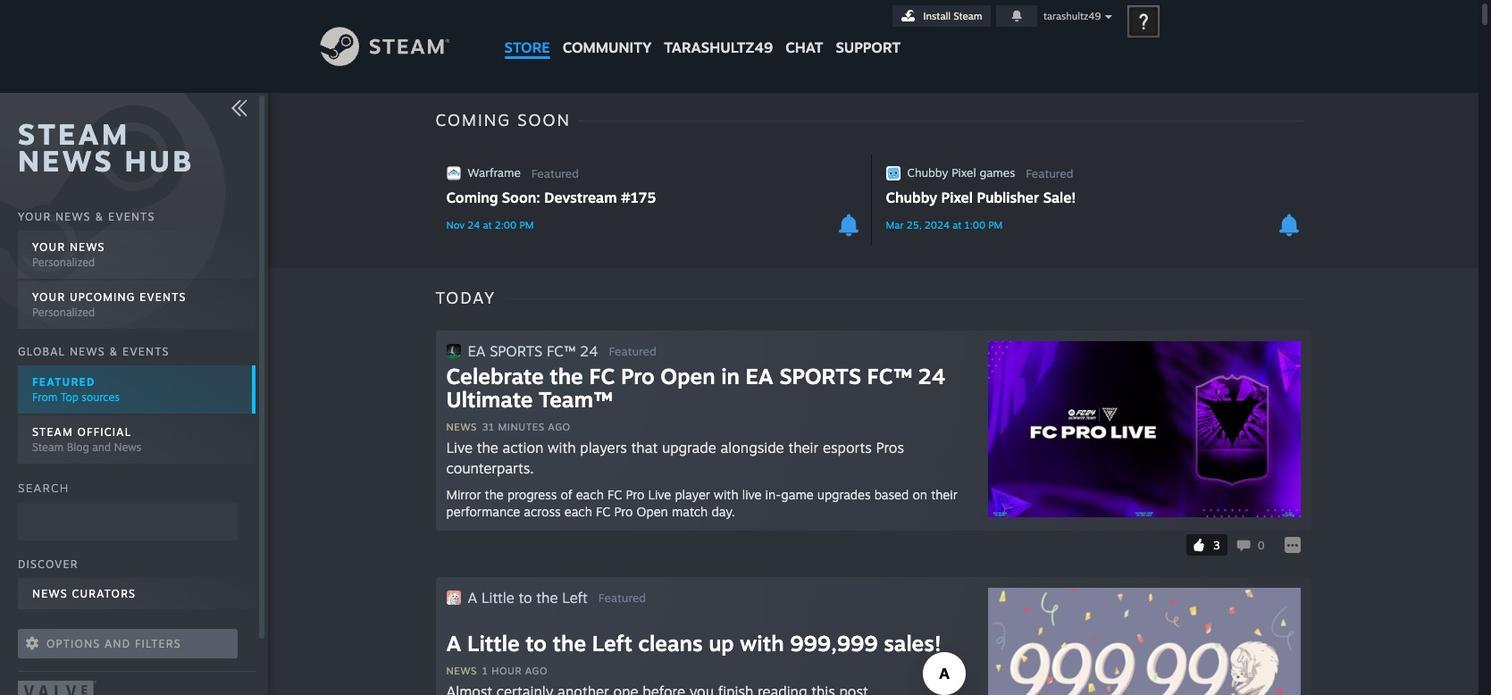 Task type: describe. For each thing, give the bounding box(es) containing it.
0 vertical spatial sports
[[490, 342, 542, 360]]

your for your upcoming events personalized
[[32, 290, 65, 304]]

in
[[721, 363, 740, 390]]

1 pm from the left
[[519, 219, 534, 231]]

that
[[631, 439, 658, 457]]

upgrades
[[817, 487, 871, 502]]

top
[[61, 391, 78, 404]]

steam up "blog"
[[32, 426, 73, 439]]

a little to the left
[[468, 588, 588, 606]]

nov 24 at 2:00 pm
[[446, 219, 534, 231]]

your for your news & events
[[18, 210, 51, 223]]

to for a little to the left
[[519, 588, 532, 606]]

minutes
[[498, 421, 545, 433]]

your upcoming events personalized
[[32, 290, 186, 319]]

soon
[[517, 110, 571, 130]]

progress
[[507, 487, 557, 502]]

2 pm from the left
[[988, 219, 1003, 231]]

news inside steam news hub
[[18, 143, 114, 179]]

your for your news personalized
[[32, 240, 65, 254]]

team™
[[539, 386, 612, 413]]

nov
[[446, 219, 465, 231]]

0 vertical spatial each
[[576, 487, 604, 502]]

news inside the celebrate the fc pro open in ea sports fc™ 24 ultimate team™ news 31 minutes ago live the action with players that upgrade alongside their esports pros counterparts.
[[446, 421, 477, 433]]

based
[[874, 487, 909, 502]]

install steam
[[923, 10, 982, 22]]

from
[[32, 391, 57, 404]]

sale!
[[1043, 189, 1076, 206]]

featured inside featured from top sources
[[32, 376, 95, 389]]

pixel for games
[[952, 165, 976, 180]]

store
[[504, 38, 550, 56]]

coming for coming soon: devstream #175
[[446, 189, 498, 206]]

ago inside the a little to the left cleans up with 999,999 sales! news 1 hour ago
[[525, 665, 548, 677]]

mar 25, 2024 at 1:00 pm
[[886, 219, 1003, 231]]

search
[[18, 481, 69, 495]]

steam official steam blog and news
[[32, 426, 141, 454]]

chat link
[[779, 0, 829, 61]]

pixel for publisher
[[941, 189, 973, 206]]

on
[[912, 487, 927, 502]]

steam inside the install steam link
[[953, 10, 982, 22]]

ago inside the celebrate the fc pro open in ea sports fc™ 24 ultimate team™ news 31 minutes ago live the action with players that upgrade alongside their esports pros counterparts.
[[548, 421, 571, 433]]

chubby pixel games
[[907, 165, 1015, 180]]

install
[[923, 10, 951, 22]]

with inside mirror the progress of each fc pro live player with live in-game upgrades based on their performance across each fc pro open match day.
[[714, 487, 738, 502]]

news curators
[[32, 587, 136, 600]]

install steam link
[[892, 5, 990, 27]]

coming soon: devstream #175
[[446, 189, 656, 206]]

across
[[524, 504, 561, 519]]

31
[[482, 421, 495, 433]]

sources
[[82, 391, 120, 404]]

featured for chubby pixel publisher sale!
[[1026, 166, 1073, 180]]

today
[[436, 288, 496, 307]]

mirror the progress of each fc pro live player with live in-game upgrades based on their performance across each fc pro open match day.
[[446, 487, 957, 519]]

1:00
[[964, 219, 986, 231]]

and inside steam official steam blog and news
[[92, 441, 111, 454]]

chubby pixel publisher sale!
[[886, 189, 1076, 206]]

ea inside the celebrate the fc pro open in ea sports fc™ 24 ultimate team™ news 31 minutes ago live the action with players that upgrade alongside their esports pros counterparts.
[[746, 363, 773, 390]]

news curators link
[[18, 578, 256, 611]]

global
[[18, 345, 65, 359]]

pro inside the celebrate the fc pro open in ea sports fc™ 24 ultimate team™ news 31 minutes ago live the action with players that upgrade alongside their esports pros counterparts.
[[621, 363, 655, 390]]

warframe
[[468, 165, 521, 180]]

2 vertical spatial pro
[[614, 504, 633, 519]]

counterparts.
[[446, 459, 534, 477]]

chubby for chubby pixel games
[[907, 165, 948, 180]]

their inside mirror the progress of each fc pro live player with live in-game upgrades based on their performance across each fc pro open match day.
[[931, 487, 957, 502]]

1 vertical spatial each
[[564, 504, 592, 519]]

3
[[1213, 538, 1220, 552]]

devstream
[[544, 189, 617, 206]]

esports
[[823, 439, 872, 457]]

events for global news & events
[[122, 345, 169, 359]]

community link
[[556, 0, 658, 65]]

global news & events
[[18, 345, 169, 359]]

open inside the celebrate the fc pro open in ea sports fc™ 24 ultimate team™ news 31 minutes ago live the action with players that upgrade alongside their esports pros counterparts.
[[660, 363, 715, 390]]

0 vertical spatial tarashultz49
[[1043, 10, 1101, 22]]

chubby for chubby pixel publisher sale!
[[886, 189, 937, 206]]

cleans
[[638, 630, 703, 657]]

0 horizontal spatial tarashultz49
[[664, 38, 773, 56]]

ea sports fc™ 24
[[468, 342, 598, 360]]

events inside your upcoming events personalized
[[140, 290, 186, 304]]

alongside
[[720, 439, 784, 457]]

store link
[[498, 0, 556, 65]]

0 vertical spatial ea
[[468, 342, 486, 360]]

with inside the celebrate the fc pro open in ea sports fc™ 24 ultimate team™ news 31 minutes ago live the action with players that upgrade alongside their esports pros counterparts.
[[548, 439, 576, 457]]

#175
[[621, 189, 656, 206]]

official
[[77, 426, 132, 439]]

featured for celebrate the fc pro open in ea sports fc™ 24 ultimate team™
[[609, 344, 656, 358]]

the down 31
[[477, 439, 498, 457]]

featured for coming soon: devstream #175
[[531, 166, 579, 180]]

action
[[503, 439, 544, 457]]

news inside steam official steam blog and news
[[114, 441, 141, 454]]

1 at from the left
[[483, 219, 492, 231]]

performance
[[446, 504, 520, 519]]

celebrate
[[446, 363, 544, 390]]

options and filters
[[46, 637, 181, 650]]

left for a little to the left cleans up with 999,999 sales! news 1 hour ago
[[592, 630, 632, 657]]

news down discover
[[32, 587, 68, 600]]

chat
[[785, 38, 823, 56]]

live
[[742, 487, 762, 502]]

the inside the a little to the left cleans up with 999,999 sales! news 1 hour ago
[[553, 630, 586, 657]]

fc inside the celebrate the fc pro open in ea sports fc™ 24 ultimate team™ news 31 minutes ago live the action with players that upgrade alongside their esports pros counterparts.
[[589, 363, 615, 390]]



Task type: locate. For each thing, give the bounding box(es) containing it.
pixel
[[952, 165, 976, 180], [941, 189, 973, 206]]

sports up the celebrate
[[490, 342, 542, 360]]

events right upcoming
[[140, 290, 186, 304]]

filters
[[135, 637, 181, 650]]

games
[[980, 165, 1015, 180]]

sports inside the celebrate the fc pro open in ea sports fc™ 24 ultimate team™ news 31 minutes ago live the action with players that upgrade alongside their esports pros counterparts.
[[779, 363, 861, 390]]

1 vertical spatial fc™
[[867, 363, 912, 390]]

your
[[18, 210, 51, 223], [32, 240, 65, 254], [32, 290, 65, 304]]

& up your news personalized
[[95, 210, 104, 223]]

1 vertical spatial to
[[526, 630, 547, 657]]

personalized
[[32, 255, 95, 269], [32, 305, 95, 319]]

1 vertical spatial your
[[32, 240, 65, 254]]

0 horizontal spatial 24
[[467, 219, 480, 231]]

2 vertical spatial 24
[[918, 363, 946, 390]]

fc up players
[[589, 363, 615, 390]]

news up featured from top sources in the left of the page
[[70, 345, 105, 359]]

pixel down chubby pixel games
[[941, 189, 973, 206]]

steam
[[953, 10, 982, 22], [18, 116, 130, 152], [32, 426, 73, 439], [32, 441, 64, 454]]

1 vertical spatial a
[[446, 630, 461, 657]]

celebrate the fc pro open in ea sports fc™ 24 ultimate team™ news 31 minutes ago live the action with players that upgrade alongside their esports pros counterparts.
[[446, 363, 946, 477]]

the up performance
[[485, 487, 504, 502]]

open
[[660, 363, 715, 390], [637, 504, 668, 519]]

soon:
[[502, 189, 540, 206]]

and left filters
[[105, 637, 131, 650]]

steam inside steam news hub
[[18, 116, 130, 152]]

their left esports
[[788, 439, 819, 457]]

featured up sale!
[[1026, 166, 1073, 180]]

2:00
[[495, 219, 517, 231]]

a inside the a little to the left cleans up with 999,999 sales! news 1 hour ago
[[446, 630, 461, 657]]

curators
[[72, 587, 136, 600]]

0 horizontal spatial &
[[95, 210, 104, 223]]

1 horizontal spatial a
[[468, 588, 477, 606]]

ea right in
[[746, 363, 773, 390]]

0 vertical spatial to
[[519, 588, 532, 606]]

open left match at the bottom left
[[637, 504, 668, 519]]

0 vertical spatial your
[[18, 210, 51, 223]]

0 vertical spatial 24
[[467, 219, 480, 231]]

pro down that
[[626, 487, 644, 502]]

25,
[[906, 219, 922, 231]]

0
[[1258, 538, 1265, 552]]

day.
[[712, 504, 735, 519]]

0 vertical spatial pixel
[[952, 165, 976, 180]]

1 vertical spatial coming
[[446, 189, 498, 206]]

coming for coming soon
[[436, 110, 511, 130]]

2 vertical spatial events
[[122, 345, 169, 359]]

featured up cleans
[[598, 591, 646, 605]]

1 vertical spatial sports
[[779, 363, 861, 390]]

1 horizontal spatial live
[[648, 487, 671, 502]]

featured from top sources
[[32, 376, 120, 404]]

hub
[[125, 143, 194, 179]]

1 vertical spatial events
[[140, 290, 186, 304]]

fc™ up pros
[[867, 363, 912, 390]]

news up your news & events
[[18, 143, 114, 179]]

little for a little to the left cleans up with 999,999 sales! news 1 hour ago
[[467, 630, 520, 657]]

0 vertical spatial with
[[548, 439, 576, 457]]

featured up team™
[[609, 344, 656, 358]]

news up your news personalized
[[55, 210, 91, 223]]

pro
[[621, 363, 655, 390], [626, 487, 644, 502], [614, 504, 633, 519]]

steam news hub
[[18, 116, 194, 179]]

0 vertical spatial their
[[788, 439, 819, 457]]

players
[[580, 439, 627, 457]]

0 horizontal spatial fc™
[[547, 342, 576, 360]]

their
[[788, 439, 819, 457], [931, 487, 957, 502]]

steam left "blog"
[[32, 441, 64, 454]]

fc™
[[547, 342, 576, 360], [867, 363, 912, 390]]

the down across
[[536, 588, 558, 606]]

your inside your upcoming events personalized
[[32, 290, 65, 304]]

little
[[482, 588, 514, 606], [467, 630, 520, 657]]

a for a little to the left
[[468, 588, 477, 606]]

fc down players
[[607, 487, 622, 502]]

0 vertical spatial a
[[468, 588, 477, 606]]

0 vertical spatial left
[[562, 588, 588, 606]]

1 vertical spatial chubby
[[886, 189, 937, 206]]

with
[[548, 439, 576, 457], [714, 487, 738, 502], [740, 630, 784, 657]]

0 horizontal spatial left
[[562, 588, 588, 606]]

sports up esports
[[779, 363, 861, 390]]

ea up the celebrate
[[468, 342, 486, 360]]

1 horizontal spatial their
[[931, 487, 957, 502]]

1 horizontal spatial tarashultz49
[[1043, 10, 1101, 22]]

little for a little to the left
[[482, 588, 514, 606]]

fc™ inside the celebrate the fc pro open in ea sports fc™ 24 ultimate team™ news 31 minutes ago live the action with players that upgrade alongside their esports pros counterparts.
[[867, 363, 912, 390]]

1 vertical spatial fc
[[607, 487, 622, 502]]

0 vertical spatial coming
[[436, 110, 511, 130]]

999,999
[[790, 630, 878, 657]]

game
[[781, 487, 814, 502]]

1 vertical spatial ea
[[746, 363, 773, 390]]

match
[[672, 504, 708, 519]]

sports
[[490, 342, 542, 360], [779, 363, 861, 390]]

sales!
[[884, 630, 941, 657]]

0 horizontal spatial live
[[446, 439, 473, 457]]

their inside the celebrate the fc pro open in ea sports fc™ 24 ultimate team™ news 31 minutes ago live the action with players that upgrade alongside their esports pros counterparts.
[[788, 439, 819, 457]]

support
[[836, 38, 901, 56]]

24
[[467, 219, 480, 231], [580, 342, 598, 360], [918, 363, 946, 390]]

your news personalized
[[32, 240, 105, 269]]

little up "hour"
[[482, 588, 514, 606]]

publisher
[[977, 189, 1039, 206]]

to
[[519, 588, 532, 606], [526, 630, 547, 657]]

& for global
[[109, 345, 118, 359]]

1 vertical spatial with
[[714, 487, 738, 502]]

1 vertical spatial 24
[[580, 342, 598, 360]]

at left 1:00
[[953, 219, 962, 231]]

0 horizontal spatial sports
[[490, 342, 542, 360]]

1 vertical spatial their
[[931, 487, 957, 502]]

fc right across
[[596, 504, 611, 519]]

to up "hour"
[[519, 588, 532, 606]]

0 vertical spatial little
[[482, 588, 514, 606]]

1 horizontal spatial with
[[714, 487, 738, 502]]

mar
[[886, 219, 904, 231]]

each
[[576, 487, 604, 502], [564, 504, 592, 519]]

1 horizontal spatial at
[[953, 219, 962, 231]]

your inside your news personalized
[[32, 240, 65, 254]]

with inside the a little to the left cleans up with 999,999 sales! news 1 hour ago
[[740, 630, 784, 657]]

0 vertical spatial fc
[[589, 363, 615, 390]]

your down your news personalized
[[32, 290, 65, 304]]

blog
[[67, 441, 89, 454]]

news inside the a little to the left cleans up with 999,999 sales! news 1 hour ago
[[446, 665, 477, 677]]

hour
[[492, 665, 522, 677]]

news down your news & events
[[70, 240, 105, 254]]

of
[[561, 487, 572, 502]]

with right up
[[740, 630, 784, 657]]

1 vertical spatial little
[[467, 630, 520, 657]]

1 vertical spatial left
[[592, 630, 632, 657]]

1 personalized from the top
[[32, 255, 95, 269]]

ago right "hour"
[[525, 665, 548, 677]]

1 horizontal spatial pm
[[988, 219, 1003, 231]]

ago down team™
[[548, 421, 571, 433]]

1 horizontal spatial 24
[[580, 342, 598, 360]]

0 horizontal spatial ea
[[468, 342, 486, 360]]

pm right 1:00
[[988, 219, 1003, 231]]

events for your news & events
[[108, 210, 155, 223]]

live
[[446, 439, 473, 457], [648, 487, 671, 502]]

news left '1'
[[446, 665, 477, 677]]

& for your
[[95, 210, 104, 223]]

in-
[[765, 487, 781, 502]]

and down official
[[92, 441, 111, 454]]

open inside mirror the progress of each fc pro live player with live in-game upgrades based on their performance across each fc pro open match day.
[[637, 504, 668, 519]]

1 horizontal spatial ea
[[746, 363, 773, 390]]

featured
[[531, 166, 579, 180], [1026, 166, 1073, 180], [609, 344, 656, 358], [32, 376, 95, 389], [598, 591, 646, 605]]

upgrade
[[662, 439, 716, 457]]

your up your news personalized
[[18, 210, 51, 223]]

each right of
[[576, 487, 604, 502]]

tarashultz49 link
[[658, 0, 779, 65]]

discover
[[18, 557, 78, 570]]

pixel up chubby pixel publisher sale!
[[952, 165, 976, 180]]

2024
[[924, 219, 950, 231]]

0 link
[[1233, 533, 1265, 557]]

1 vertical spatial pro
[[626, 487, 644, 502]]

0 horizontal spatial at
[[483, 219, 492, 231]]

the down "a little to the left"
[[553, 630, 586, 657]]

0 vertical spatial pro
[[621, 363, 655, 390]]

the inside mirror the progress of each fc pro live player with live in-game upgrades based on their performance across each fc pro open match day.
[[485, 487, 504, 502]]

to inside the a little to the left cleans up with 999,999 sales! news 1 hour ago
[[526, 630, 547, 657]]

2 at from the left
[[953, 219, 962, 231]]

fc™ up team™
[[547, 342, 576, 360]]

1 horizontal spatial sports
[[779, 363, 861, 390]]

personalized down your news & events
[[32, 255, 95, 269]]

steam up your news & events
[[18, 116, 130, 152]]

24 inside the celebrate the fc pro open in ea sports fc™ 24 ultimate team™ news 31 minutes ago live the action with players that upgrade alongside their esports pros counterparts.
[[918, 363, 946, 390]]

little inside the a little to the left cleans up with 999,999 sales! news 1 hour ago
[[467, 630, 520, 657]]

0 vertical spatial chubby
[[907, 165, 948, 180]]

ea
[[468, 342, 486, 360], [746, 363, 773, 390]]

2 horizontal spatial with
[[740, 630, 784, 657]]

2 personalized from the top
[[32, 305, 95, 319]]

1 vertical spatial live
[[648, 487, 671, 502]]

the
[[550, 363, 583, 390], [477, 439, 498, 457], [485, 487, 504, 502], [536, 588, 558, 606], [553, 630, 586, 657]]

0 vertical spatial ago
[[548, 421, 571, 433]]

0 vertical spatial open
[[660, 363, 715, 390]]

2 vertical spatial fc
[[596, 504, 611, 519]]

pro right team™
[[621, 363, 655, 390]]

events down hub at the top left
[[108, 210, 155, 223]]

0 horizontal spatial with
[[548, 439, 576, 457]]

mirror
[[446, 487, 481, 502]]

0 vertical spatial and
[[92, 441, 111, 454]]

1 horizontal spatial fc™
[[867, 363, 912, 390]]

0 vertical spatial &
[[95, 210, 104, 223]]

their right the on
[[931, 487, 957, 502]]

events down your upcoming events personalized
[[122, 345, 169, 359]]

1 vertical spatial ago
[[525, 665, 548, 677]]

2 horizontal spatial 24
[[918, 363, 946, 390]]

open left in
[[660, 363, 715, 390]]

chubby up 2024
[[907, 165, 948, 180]]

0 vertical spatial events
[[108, 210, 155, 223]]

at left 2:00
[[483, 219, 492, 231]]

live inside mirror the progress of each fc pro live player with live in-game upgrades based on their performance across each fc pro open match day.
[[648, 487, 671, 502]]

1 vertical spatial personalized
[[32, 305, 95, 319]]

your news & events
[[18, 210, 155, 223]]

personalized down upcoming
[[32, 305, 95, 319]]

2 vertical spatial with
[[740, 630, 784, 657]]

and
[[92, 441, 111, 454], [105, 637, 131, 650]]

pros
[[876, 439, 904, 457]]

1 horizontal spatial &
[[109, 345, 118, 359]]

1 vertical spatial and
[[105, 637, 131, 650]]

news down official
[[114, 441, 141, 454]]

2 vertical spatial your
[[32, 290, 65, 304]]

featured up "coming soon: devstream #175"
[[531, 166, 579, 180]]

left for a little to the left
[[562, 588, 588, 606]]

live left player
[[648, 487, 671, 502]]

0 horizontal spatial their
[[788, 439, 819, 457]]

up
[[709, 630, 734, 657]]

0 vertical spatial personalized
[[32, 255, 95, 269]]

featured up top
[[32, 376, 95, 389]]

personalized inside your upcoming events personalized
[[32, 305, 95, 319]]

1 vertical spatial tarashultz49
[[664, 38, 773, 56]]

a little to the left cleans up with 999,999 sales! news 1 hour ago
[[446, 630, 941, 677]]

player
[[675, 487, 710, 502]]

news inside your news personalized
[[70, 240, 105, 254]]

with right action
[[548, 439, 576, 457]]

live up counterparts. in the left bottom of the page
[[446, 439, 473, 457]]

chubby up '25,'
[[886, 189, 937, 206]]

coming up warframe
[[436, 110, 511, 130]]

0 horizontal spatial a
[[446, 630, 461, 657]]

to for a little to the left cleans up with 999,999 sales! news 1 hour ago
[[526, 630, 547, 657]]

to down "a little to the left"
[[526, 630, 547, 657]]

with up day.
[[714, 487, 738, 502]]

1 vertical spatial pixel
[[941, 189, 973, 206]]

None text field
[[18, 503, 238, 540]]

0 vertical spatial fc™
[[547, 342, 576, 360]]

1 horizontal spatial left
[[592, 630, 632, 657]]

coming up nov
[[446, 189, 498, 206]]

1 vertical spatial open
[[637, 504, 668, 519]]

& up sources
[[109, 345, 118, 359]]

pro left match at the bottom left
[[614, 504, 633, 519]]

1
[[482, 665, 488, 677]]

live inside the celebrate the fc pro open in ea sports fc™ 24 ultimate team™ news 31 minutes ago live the action with players that upgrade alongside their esports pros counterparts.
[[446, 439, 473, 457]]

ago
[[548, 421, 571, 433], [525, 665, 548, 677]]

support link
[[829, 0, 907, 61]]

1 vertical spatial &
[[109, 345, 118, 359]]

featured for a little to the left cleans up with 999,999 sales!
[[598, 591, 646, 605]]

pm right 2:00
[[519, 219, 534, 231]]

a for a little to the left cleans up with 999,999 sales! news 1 hour ago
[[446, 630, 461, 657]]

left inside the a little to the left cleans up with 999,999 sales! news 1 hour ago
[[592, 630, 632, 657]]

0 vertical spatial live
[[446, 439, 473, 457]]

&
[[95, 210, 104, 223], [109, 345, 118, 359]]

coming soon
[[436, 110, 571, 130]]

ultimate
[[446, 386, 533, 413]]

options
[[46, 637, 100, 650]]

your down your news & events
[[32, 240, 65, 254]]

community
[[563, 38, 652, 56]]

the down ea sports fc™ 24
[[550, 363, 583, 390]]

personalized inside your news personalized
[[32, 255, 95, 269]]

each down of
[[564, 504, 592, 519]]

little up '1'
[[467, 630, 520, 657]]

upcoming
[[70, 290, 135, 304]]

news left 31
[[446, 421, 477, 433]]

0 horizontal spatial pm
[[519, 219, 534, 231]]

steam right the install
[[953, 10, 982, 22]]

chubby
[[907, 165, 948, 180], [886, 189, 937, 206]]



Task type: vqa. For each thing, say whether or not it's contained in the screenshot.
Today
yes



